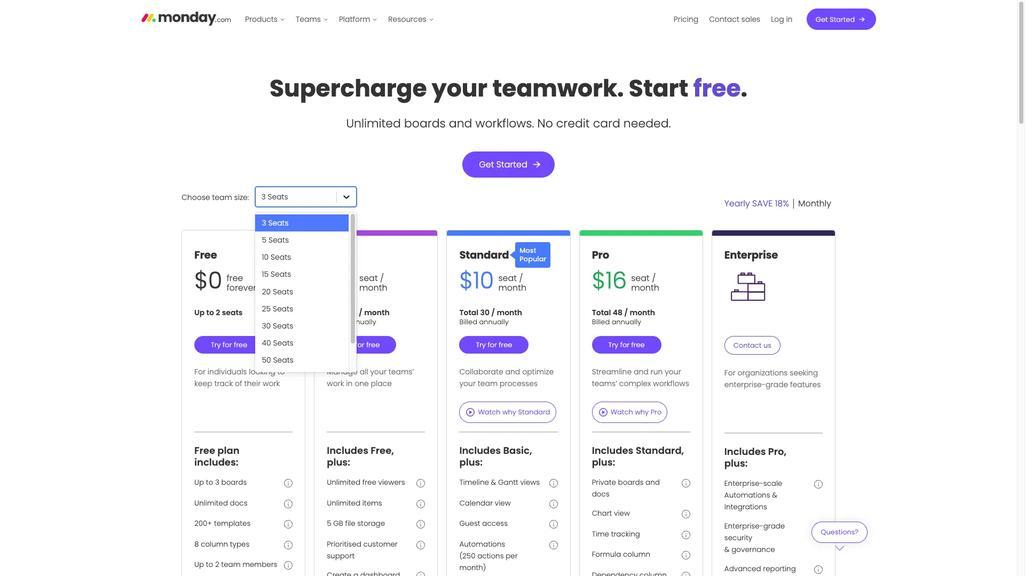 Task type: describe. For each thing, give the bounding box(es) containing it.
your inside the collaborate and optimize your team processes
[[460, 379, 476, 389]]

and inside private boards and docs
[[646, 478, 660, 488]]

total for $16
[[592, 308, 611, 319]]

your inside manage all your teams' work in one place
[[370, 367, 387, 378]]

templates
[[214, 519, 251, 529]]

8
[[194, 540, 199, 550]]

seats up 40 seats
[[273, 321, 293, 332]]

their
[[244, 379, 261, 389]]

products
[[245, 14, 278, 25]]

list containing pricing
[[669, 0, 798, 38]]

scale
[[764, 479, 783, 489]]

governance
[[732, 546, 775, 556]]

members
[[243, 560, 277, 570]]

tracking
[[611, 530, 640, 540]]

and inside the collaborate and optimize your team processes
[[506, 367, 520, 378]]

formula column
[[592, 550, 651, 560]]

viewers have read only access to the data within the account with no editing rights. element
[[417, 480, 425, 491]]

boards are the place for organizing all your work and data (e.g. projects, clients, processes). image
[[284, 480, 293, 488]]

watch why standard
[[478, 407, 550, 418]]

questions?
[[821, 527, 859, 538]]

0 vertical spatial team
[[212, 192, 232, 203]]

up to 2 seats
[[194, 308, 243, 319]]

enterprise- for security
[[725, 522, 764, 532]]

total 30 / month billed annually
[[460, 308, 522, 328]]

seats up 5 seats
[[268, 218, 289, 229]]

free inside $0 free forever
[[227, 272, 243, 285]]

up for up to 2 team members
[[194, 560, 204, 570]]

3 inside region
[[215, 478, 219, 488]]

for for $8
[[355, 340, 365, 351]]

and left workflows.
[[449, 115, 472, 132]]

15
[[262, 269, 269, 280]]

collaborate
[[460, 367, 504, 378]]

to for boards
[[206, 478, 213, 488]]

basic: 5 gb file storage region
[[327, 519, 412, 532]]

support
[[327, 552, 355, 562]]

size:
[[234, 192, 249, 203]]

collaborate on specific projects with your outside users without giving them access to your full account. image
[[549, 521, 558, 529]]

dependency columns ensure a consistent relationship between items - for example: one item can only start after the other is complete. element
[[682, 572, 690, 577]]

gb
[[333, 519, 343, 529]]

standard,
[[636, 445, 684, 458]]

enterprise-
[[725, 380, 766, 391]]

contact sales button
[[704, 11, 766, 28]]

view for $10
[[495, 499, 511, 509]]

supercharge your teamwork. start free .
[[270, 72, 748, 105]]

200+ templates
[[194, 519, 251, 529]]

$8
[[327, 265, 355, 297]]

0 vertical spatial pro
[[592, 248, 609, 263]]

products link
[[240, 11, 291, 28]]

try for $10
[[476, 340, 486, 351]]

workflows.
[[476, 115, 534, 132]]

0 vertical spatial 3 seats
[[261, 192, 288, 203]]

try for free button for $8
[[327, 337, 396, 354]]

advanced
[[725, 565, 761, 575]]

more storage means more space to save files, images, and important documents. element
[[417, 521, 425, 532]]

15 seats
[[262, 269, 291, 280]]

pro: chart view region
[[592, 509, 677, 522]]

for for $0
[[223, 340, 232, 351]]

billed for $16
[[592, 317, 610, 328]]

chart
[[592, 509, 612, 519]]

50 seats
[[262, 355, 294, 366]]

organizations
[[738, 368, 788, 379]]

seats right '20'
[[273, 287, 293, 297]]

free: up to 3 boards region
[[194, 478, 279, 491]]

for for enterprise
[[725, 368, 736, 379]]

private boards and docs
[[592, 478, 660, 500]]

watch for $10
[[478, 407, 501, 418]]

2 for seats
[[216, 308, 220, 319]]

annually for $16
[[612, 317, 641, 328]]

complex
[[619, 379, 651, 389]]

team inside region
[[221, 560, 241, 570]]

for individuals looking to keep track of their work
[[194, 367, 285, 389]]

for for free
[[194, 367, 206, 378]]

your inside streamline and run your teams' complex workflows
[[665, 367, 681, 378]]

0 horizontal spatial get
[[479, 159, 494, 171]]

free for free plan includes:
[[194, 445, 215, 458]]

prioritised
[[327, 540, 361, 550]]

card
[[593, 115, 621, 132]]

monday.com logo image
[[141, 7, 231, 29]]

choose
[[182, 192, 210, 203]]

guest access
[[460, 519, 508, 529]]

column for $16
[[623, 550, 651, 560]]

list containing products
[[240, 0, 439, 38]]

yearly
[[725, 198, 750, 210]]

unlimited for unlimited docs
[[194, 499, 228, 509]]

5 seats
[[262, 235, 289, 246]]

contact for contact us
[[734, 341, 762, 351]]

optimize
[[522, 367, 554, 378]]

/ for total 30 / month
[[492, 308, 495, 319]]

pricing link
[[669, 11, 704, 28]]

formula
[[592, 550, 621, 560]]

200+
[[194, 519, 212, 529]]

Yearly SAVE 18% radio
[[720, 198, 794, 210]]

annually for $8
[[347, 317, 376, 328]]

0 horizontal spatial get started
[[479, 159, 528, 171]]

$0
[[194, 265, 222, 297]]

25
[[262, 304, 271, 314]]

total 48 / month billed annually
[[592, 308, 655, 328]]

monthly
[[798, 198, 832, 210]]

collaborate in teams of up to 2 members. image
[[284, 562, 293, 570]]

gantt
[[498, 478, 519, 488]]

grade inside enterprise-grade security & governance
[[764, 522, 785, 532]]

1 vertical spatial standard
[[518, 407, 550, 418]]

0 vertical spatial standard
[[460, 248, 509, 263]]

video button icon image for $10
[[465, 408, 476, 418]]

seats right 100
[[275, 372, 296, 383]]

try for $0
[[211, 340, 221, 351]]

plus: for $8
[[327, 456, 350, 470]]

up for up to 3 boards
[[194, 478, 204, 488]]

access
[[482, 519, 508, 529]]

why for $10
[[503, 407, 516, 418]]

up to 2 team members
[[194, 560, 277, 570]]

(250
[[460, 552, 476, 562]]

manage all your upcoming work using a visual calendar. element
[[549, 500, 558, 511]]

billed for $10
[[460, 317, 477, 328]]

most popular
[[520, 246, 546, 265]]

30 seats
[[262, 321, 293, 332]]

prioritised customer support
[[327, 540, 398, 562]]

enterprise-grade security & governance
[[725, 522, 785, 556]]

includes for $16
[[592, 445, 634, 458]]

month for $10
[[499, 282, 527, 295]]

contact us button
[[725, 337, 781, 355]]

video button icon image for $16
[[598, 408, 609, 418]]

see all upcoming work in a visual timeline, and use gantt charts to ensure you're meeting deadlines successfully. image
[[549, 480, 558, 488]]

free plan includes:
[[194, 445, 240, 470]]

view for $16
[[614, 509, 630, 519]]

grade inside for organizations seeking enterprise-grade features
[[766, 380, 788, 391]]

basic: create a dashboard based on 1 board region
[[327, 570, 412, 577]]

popular
[[520, 254, 546, 265]]

2 for team
[[215, 560, 219, 570]]

free: 200+ templates region
[[194, 519, 279, 532]]

storage
[[357, 519, 385, 529]]

enjoy all the benefits of our unmatched support team. image
[[417, 541, 425, 550]]

team inside the collaborate and optimize your team processes
[[478, 379, 498, 389]]

0 vertical spatial 3
[[261, 192, 266, 203]]

$8 seat / month
[[327, 265, 388, 297]]

$10 region
[[447, 236, 570, 432]]

8 column types
[[194, 540, 250, 550]]

unlimited for unlimited free viewers
[[327, 478, 361, 488]]

guest
[[460, 519, 480, 529]]

contact us
[[734, 341, 772, 351]]

try for free for $16
[[609, 340, 645, 351]]

billing period option group
[[720, 198, 836, 210]]

enterprise: enterprise-scale  automations &amp; integrations region
[[725, 479, 810, 514]]

0 horizontal spatial boards
[[221, 478, 247, 488]]

pro: dependency column region
[[592, 570, 677, 577]]

create formulas to perform data calculations on your monday.com boards. image
[[682, 552, 690, 560]]

individuals
[[208, 367, 247, 378]]

automate repetitive work by setting customizable actions in your boards. image
[[549, 541, 558, 550]]

1 vertical spatial pro
[[651, 407, 662, 418]]

/ for total 24 / month
[[359, 308, 363, 319]]

processes
[[500, 379, 538, 389]]

manage all your teams' work in one place
[[327, 367, 414, 389]]

10 seats
[[262, 252, 291, 263]]

try for free for $0
[[211, 340, 247, 351]]

18%
[[775, 198, 789, 210]]

watch for $16
[[611, 407, 633, 418]]

standard: guest access region
[[460, 519, 545, 532]]

30 inside total 30 / month billed annually
[[480, 308, 490, 319]]

enterprise: advanced reporting  &amp; analytics region
[[725, 564, 810, 577]]

time tracking
[[592, 530, 640, 540]]

plan
[[218, 445, 240, 458]]

automations (250 actions per month)
[[460, 540, 518, 573]]

free: unlimited docs region
[[194, 498, 279, 511]]

work inside for individuals looking to keep track of their work
[[263, 379, 280, 389]]

billed for $8
[[327, 317, 345, 328]]

enterprise region
[[712, 236, 835, 433]]

one
[[355, 379, 369, 389]]

basic: unlimited items region
[[327, 498, 412, 511]]

boards are the place for organizing all your work and data (e.g. projects, clients, processes). element
[[284, 480, 293, 491]]

/ for $10
[[519, 272, 523, 285]]

1 vertical spatial 3 seats
[[262, 218, 289, 229]]

free inside $10 region
[[499, 340, 512, 351]]

private boards/docs are only visible and accessible to you and team members you invite. image
[[682, 480, 690, 488]]

create docs and collaborate with your team in real time. as your collaboration thrives, turn those words into actions with live updated data using monday.com real time engine! image
[[284, 500, 293, 509]]

private boards/docs are only visible and accessible to you and team members you invite. element
[[682, 480, 690, 491]]

20
[[262, 287, 271, 297]]

collaborate on specific projects with your outside users without giving them access to your full account. element
[[549, 521, 558, 532]]

plus: inside includes pro, plus:
[[725, 457, 748, 471]]

seats right 50
[[273, 355, 294, 366]]

Monthly radio
[[794, 198, 836, 210]]

log in
[[771, 14, 793, 25]]

save
[[753, 198, 773, 210]]

seats right 10 at the top left
[[271, 252, 291, 263]]

enterprise- for automations
[[725, 479, 764, 489]]

5 for 5 gb file storage
[[327, 519, 331, 529]]

teamwork.
[[493, 72, 624, 105]]

includes inside includes pro, plus:
[[725, 446, 766, 459]]

unlimited items
[[327, 499, 382, 509]]

seats right size:
[[268, 192, 288, 203]]

1 vertical spatial get started button
[[463, 152, 555, 178]]

10
[[262, 252, 269, 263]]

$16 seat / month
[[592, 265, 660, 297]]

started for bottommost get started button
[[497, 159, 528, 171]]



Task type: locate. For each thing, give the bounding box(es) containing it.
watch why pro button
[[592, 402, 668, 424], [592, 402, 668, 424]]

standard: timeline &amp; gantt views region
[[460, 478, 545, 491]]

1 free from the top
[[194, 248, 217, 263]]

run
[[651, 367, 663, 378]]

unlimited inside 'region'
[[194, 499, 228, 509]]

track and monitor the time spent on each task. image
[[682, 531, 690, 540]]

column up pro: dependency column region
[[623, 550, 651, 560]]

in inside manage all your teams' work in one place
[[346, 379, 353, 389]]

/ for $16
[[652, 272, 656, 285]]

1 horizontal spatial why
[[635, 407, 649, 418]]

team down free: 8 column types region
[[221, 560, 241, 570]]

unlimited docs
[[194, 499, 248, 509]]

0 horizontal spatial billed
[[327, 317, 345, 328]]

build your board the way you want with our variety of column types. image
[[284, 541, 293, 550]]

0 horizontal spatial for
[[194, 367, 206, 378]]

for up all in the bottom of the page
[[355, 340, 365, 351]]

automations inside automations (250 actions per month)
[[460, 540, 505, 550]]

most
[[520, 246, 536, 256]]

contact inside button
[[734, 341, 762, 351]]

timeline & gantt views
[[460, 478, 540, 488]]

why inside $16 'region'
[[635, 407, 649, 418]]

try for $16
[[609, 340, 619, 351]]

slice and dice everything and get actionable insights from the data. image
[[815, 566, 823, 575]]

and up processes
[[506, 367, 520, 378]]

/ for $8
[[380, 272, 384, 285]]

total for $10
[[460, 308, 479, 319]]

2 horizontal spatial seat
[[631, 272, 650, 285]]

contact for contact sales
[[709, 14, 740, 25]]

& for enterprise-scale automations & integrations
[[772, 491, 778, 501]]

30 down '25'
[[262, 321, 271, 332]]

free: up to 2 team members region
[[194, 560, 279, 573]]

top tier security features & user management controls. element
[[815, 524, 823, 535]]

4 try from the left
[[609, 340, 619, 351]]

includes inside includes free, plus:
[[327, 445, 369, 458]]

0 vertical spatial get
[[816, 14, 828, 24]]

free inside $0 region
[[194, 248, 217, 263]]

5 for 5 seats
[[262, 235, 267, 246]]

1 vertical spatial 2
[[215, 560, 219, 570]]

try up manage
[[344, 340, 353, 351]]

automations up integrations
[[725, 491, 770, 501]]

actions
[[478, 552, 504, 562]]

and down includes standard, plus:
[[646, 478, 660, 488]]

annually inside total 30 / month billed annually
[[479, 317, 509, 328]]

boards for unlimited
[[404, 115, 446, 132]]

month for total 30 / month
[[497, 308, 522, 319]]

seat for $10
[[499, 272, 517, 285]]

enterprise- inside enterprise-scale automations & integrations
[[725, 479, 764, 489]]

1 billed from the left
[[327, 317, 345, 328]]

seats right '25'
[[273, 304, 293, 314]]

seats
[[222, 308, 243, 319]]

month inside $16 seat / month
[[631, 282, 660, 295]]

pro: private boards and docs region
[[592, 478, 677, 501]]

column right 8
[[201, 540, 228, 550]]

watch
[[478, 407, 501, 418], [611, 407, 633, 418]]

for inside $16 'region'
[[620, 340, 630, 351]]

1 horizontal spatial get started button
[[807, 9, 876, 30]]

to for team
[[206, 560, 213, 570]]

free inside basic: unlimited free viewers region
[[363, 478, 376, 488]]

try for free button inside $8 region
[[327, 337, 396, 354]]

1 horizontal spatial docs
[[592, 490, 610, 500]]

choose team size:
[[182, 192, 249, 203]]

try inside $8 region
[[344, 340, 353, 351]]

1 horizontal spatial watch
[[611, 407, 633, 418]]

total inside total 24 / month billed annually
[[327, 308, 346, 319]]

log in link
[[766, 11, 798, 28]]

/ inside $8 seat / month
[[380, 272, 384, 285]]

0 horizontal spatial pro
[[592, 248, 609, 263]]

teams' inside streamline and run your teams' complex workflows
[[592, 379, 617, 389]]

docs down private
[[592, 490, 610, 500]]

1 horizontal spatial standard
[[518, 407, 550, 418]]

2 vertical spatial up
[[194, 560, 204, 570]]

100
[[262, 372, 273, 383]]

month inside $8 seat / month
[[359, 282, 388, 295]]

try for $8
[[344, 340, 353, 351]]

1 try for free button from the left
[[194, 337, 264, 354]]

teams' down 'streamline'
[[592, 379, 617, 389]]

grade up the governance
[[764, 522, 785, 532]]

why down processes
[[503, 407, 516, 418]]

grade down organizations
[[766, 380, 788, 391]]

4 try for free button from the left
[[592, 337, 662, 354]]

forever
[[227, 282, 256, 295]]

advanced reporting
[[725, 565, 796, 575]]

month for $8
[[359, 282, 388, 295]]

slice and dice everything and get actionable insights from the data. element
[[815, 566, 823, 577]]

5 inside basic: 5 gb file storage region
[[327, 519, 331, 529]]

total left 24
[[327, 308, 346, 319]]

to inside for individuals looking to keep track of their work
[[278, 367, 285, 378]]

teams' inside manage all your teams' work in one place
[[389, 367, 414, 378]]

/ inside total 30 / month billed annually
[[492, 308, 495, 319]]

video button icon image
[[465, 408, 476, 418], [598, 408, 609, 418]]

0 vertical spatial enterprise-
[[725, 479, 764, 489]]

plus: inside includes standard, plus:
[[592, 456, 615, 470]]

1 vertical spatial view
[[614, 509, 630, 519]]

1 total from the left
[[327, 308, 346, 319]]

1 watch from the left
[[478, 407, 501, 418]]

0 horizontal spatial total
[[327, 308, 346, 319]]

basic: unlimited free viewers region
[[327, 478, 412, 491]]

40
[[262, 338, 271, 349]]

month down the popular
[[499, 282, 527, 295]]

includes for $10
[[460, 445, 501, 458]]

includes standard, plus:
[[592, 445, 684, 470]]

0 horizontal spatial 5
[[262, 235, 267, 246]]

file
[[345, 519, 355, 529]]

total
[[327, 308, 346, 319], [460, 308, 479, 319], [592, 308, 611, 319]]

5 left gb
[[327, 519, 331, 529]]

1 vertical spatial in
[[346, 379, 353, 389]]

annually for $10
[[479, 317, 509, 328]]

0 vertical spatial automations
[[725, 491, 770, 501]]

boards inside private boards and docs
[[618, 478, 644, 488]]

3 right size:
[[261, 192, 266, 203]]

seat inside $10 seat / month
[[499, 272, 517, 285]]

/ right 48
[[625, 308, 628, 319]]

1 vertical spatial 5
[[327, 519, 331, 529]]

for inside for organizations seeking enterprise-grade features
[[725, 368, 736, 379]]

2 try for free from the left
[[344, 340, 380, 351]]

3 seats right size:
[[261, 192, 288, 203]]

for up individuals
[[223, 340, 232, 351]]

try for free inside $16 'region'
[[609, 340, 645, 351]]

2 vertical spatial 3
[[215, 478, 219, 488]]

and inside streamline and run your teams' complex workflows
[[634, 367, 649, 378]]

unlimited free viewers
[[327, 478, 405, 488]]

1 work from the left
[[263, 379, 280, 389]]

automations up the actions
[[460, 540, 505, 550]]

1 horizontal spatial billed
[[460, 317, 477, 328]]

to for seats
[[206, 308, 214, 319]]

chart view
[[592, 509, 630, 519]]

streamline
[[592, 367, 632, 378]]

& left gantt
[[491, 478, 496, 488]]

for inside $8 region
[[355, 340, 365, 351]]

0 vertical spatial contact
[[709, 14, 740, 25]]

basic,
[[503, 445, 532, 458]]

annually inside total 24 / month billed annually
[[347, 317, 376, 328]]

unlimited up the 200+
[[194, 499, 228, 509]]

try for free inside $10 region
[[476, 340, 512, 351]]

unlimited
[[346, 115, 401, 132], [327, 478, 361, 488], [194, 499, 228, 509], [327, 499, 361, 509]]

unlimited up gb
[[327, 499, 361, 509]]

0 vertical spatial free
[[194, 248, 217, 263]]

1 vertical spatial grade
[[764, 522, 785, 532]]

1 vertical spatial get started
[[479, 159, 528, 171]]

0 horizontal spatial work
[[263, 379, 280, 389]]

for for $10
[[488, 340, 497, 351]]

plus: inside includes basic, plus:
[[460, 456, 483, 470]]

view
[[495, 499, 511, 509], [614, 509, 630, 519]]

month inside $10 seat / month
[[499, 282, 527, 295]]

0 vertical spatial 30
[[480, 308, 490, 319]]

boards for private
[[618, 478, 644, 488]]

0 vertical spatial 2
[[216, 308, 220, 319]]

/ down $10 seat / month
[[492, 308, 495, 319]]

try for free for $10
[[476, 340, 512, 351]]

0 horizontal spatial in
[[346, 379, 353, 389]]

why inside $10 region
[[503, 407, 516, 418]]

& inside enterprise-scale automations & integrations
[[772, 491, 778, 501]]

basic: prioritised customer support region
[[327, 539, 412, 563]]

standard down processes
[[518, 407, 550, 418]]

list
[[240, 0, 439, 38], [669, 0, 798, 38]]

month inside total 24 / month billed annually
[[364, 308, 390, 319]]

1 vertical spatial free
[[194, 445, 215, 458]]

1 horizontal spatial pro
[[651, 407, 662, 418]]

unlimited up unlimited items
[[327, 478, 361, 488]]

1 vertical spatial get
[[479, 159, 494, 171]]

3 seat from the left
[[631, 272, 650, 285]]

1 vertical spatial 3
[[262, 218, 266, 229]]

3 up 5 seats
[[262, 218, 266, 229]]

try for free button for $10
[[460, 337, 529, 354]]

see all upcoming work in a visual timeline, and use gantt charts to ensure you're meeting deadlines successfully. element
[[549, 480, 558, 491]]

annually down $16 seat / month
[[612, 317, 641, 328]]

& for enterprise-grade security & governance
[[725, 546, 730, 556]]

2 horizontal spatial billed
[[592, 317, 610, 328]]

3 annually from the left
[[612, 317, 641, 328]]

month right 24
[[364, 308, 390, 319]]

free inside $16 'region'
[[632, 340, 645, 351]]

3 try for free button from the left
[[460, 337, 529, 354]]

includes inside includes basic, plus:
[[460, 445, 501, 458]]

resources link
[[383, 11, 439, 28]]

build your board the way you want with our variety of column types. element
[[284, 541, 293, 552]]

0 horizontal spatial list
[[240, 0, 439, 38]]

billed left 24
[[327, 317, 345, 328]]

free: 8 column types region
[[194, 539, 279, 552]]

try for free button for $16
[[592, 337, 662, 354]]

/ inside $16 seat / month
[[652, 272, 656, 285]]

annually down $10 seat / month
[[479, 317, 509, 328]]

seat right $10
[[499, 272, 517, 285]]

2 inside region
[[215, 560, 219, 570]]

0 horizontal spatial column
[[201, 540, 228, 550]]

try for free down total 30 / month billed annually
[[476, 340, 512, 351]]

month for total 24 / month
[[364, 308, 390, 319]]

seat for $8
[[359, 272, 378, 285]]

2 vertical spatial team
[[221, 560, 241, 570]]

3 try from the left
[[476, 340, 486, 351]]

4 for from the left
[[620, 340, 630, 351]]

1 horizontal spatial view
[[614, 509, 630, 519]]

$16 region
[[580, 236, 703, 432]]

month inside total 48 / month billed annually
[[630, 308, 655, 319]]

gain data-driven insights about your work by visualizing your data in different ways. image
[[417, 572, 425, 577]]

0 vertical spatial teams'
[[389, 367, 414, 378]]

1 try from the left
[[211, 340, 221, 351]]

month)
[[460, 563, 486, 573]]

includes free, plus:
[[327, 445, 394, 470]]

free left plan
[[194, 445, 215, 458]]

try up individuals
[[211, 340, 221, 351]]

column
[[201, 540, 228, 550], [623, 550, 651, 560]]

get started button
[[807, 9, 876, 30], [463, 152, 555, 178]]

all
[[360, 367, 368, 378]]

month down $10 seat / month
[[497, 308, 522, 319]]

1 vertical spatial contact
[[734, 341, 762, 351]]

1 annually from the left
[[347, 317, 376, 328]]

unlimited for unlimited boards and workflows. no credit card needed.
[[346, 115, 401, 132]]

manage all your upcoming work using a visual calendar. image
[[549, 500, 558, 509]]

try inside $0 region
[[211, 340, 221, 351]]

1 horizontal spatial column
[[623, 550, 651, 560]]

0 horizontal spatial docs
[[230, 499, 248, 509]]

within boards we have rows, or 'items' - an item can be anything you want it to be - task, project, customer, etc. use as many items as you want throughout your different boards to manage all kinds of information! image
[[417, 500, 425, 509]]

try inside $10 region
[[476, 340, 486, 351]]

credit
[[556, 115, 590, 132]]

enterprise- inside enterprise-grade security & governance
[[725, 522, 764, 532]]

work inside manage all your teams' work in one place
[[327, 379, 344, 389]]

1 list from the left
[[240, 0, 439, 38]]

0 vertical spatial get started
[[816, 14, 855, 24]]

annually down $8 seat / month
[[347, 317, 376, 328]]

plus: up unlimited free viewers
[[327, 456, 350, 470]]

1 vertical spatial enterprise-
[[725, 522, 764, 532]]

3 seats
[[261, 192, 288, 203], [262, 218, 289, 229]]

supercharge
[[270, 72, 427, 105]]

try for free button inside $0 region
[[194, 337, 264, 354]]

watch inside $16 'region'
[[611, 407, 633, 418]]

seats up 10 seats
[[269, 235, 289, 246]]

0 horizontal spatial 30
[[262, 321, 271, 332]]

teams
[[296, 14, 321, 25]]

$16
[[592, 265, 627, 297]]

seat inside $16 seat / month
[[631, 272, 650, 285]]

video button icon image inside $10 region
[[465, 408, 476, 418]]

docs inside 'region'
[[230, 499, 248, 509]]

/ inside total 48 / month billed annually
[[625, 308, 628, 319]]

plus: up timeline
[[460, 456, 483, 470]]

and up complex
[[634, 367, 649, 378]]

seat for $16
[[631, 272, 650, 285]]

to down "50 seats"
[[278, 367, 285, 378]]

try for free button down total 30 / month billed annually
[[460, 337, 529, 354]]

enterprise-
[[725, 479, 764, 489], [725, 522, 764, 532]]

0 vertical spatial up
[[194, 308, 205, 319]]

2 annually from the left
[[479, 317, 509, 328]]

0 vertical spatial grade
[[766, 380, 788, 391]]

visualize your data on different types of charts and graphs. element
[[682, 511, 690, 522]]

up down the includes:
[[194, 478, 204, 488]]

try
[[211, 340, 221, 351], [344, 340, 353, 351], [476, 340, 486, 351], [609, 340, 619, 351]]

includes up timeline
[[460, 445, 501, 458]]

1 for from the left
[[223, 340, 232, 351]]

free
[[694, 72, 741, 105], [227, 272, 243, 285], [234, 340, 247, 351], [366, 340, 380, 351], [499, 340, 512, 351], [632, 340, 645, 351], [363, 478, 376, 488]]

try for free button up individuals
[[194, 337, 264, 354]]

try for free button
[[194, 337, 264, 354], [327, 337, 396, 354], [460, 337, 529, 354], [592, 337, 662, 354]]

team left size:
[[212, 192, 232, 203]]

0 vertical spatial view
[[495, 499, 511, 509]]

0 horizontal spatial started
[[497, 159, 528, 171]]

enterprise
[[725, 248, 778, 263]]

automations
[[725, 491, 770, 501], [460, 540, 505, 550]]

watch why pro
[[611, 407, 662, 418]]

enterprise: enterprise-grade security  &amp; governance region
[[725, 522, 810, 557]]

to down 8 column types
[[206, 560, 213, 570]]

1 horizontal spatial 30
[[480, 308, 490, 319]]

try inside $16 'region'
[[609, 340, 619, 351]]

try for free inside $8 region
[[344, 340, 380, 351]]

column inside region
[[623, 550, 651, 560]]

2 vertical spatial &
[[725, 546, 730, 556]]

2 try from the left
[[344, 340, 353, 351]]

0 horizontal spatial annually
[[347, 317, 376, 328]]

2 enterprise- from the top
[[725, 522, 764, 532]]

for for $16
[[620, 340, 630, 351]]

teams link
[[291, 11, 334, 28]]

month up total 24 / month billed annually
[[359, 282, 388, 295]]

why for $16
[[635, 407, 649, 418]]

for inside $0 region
[[223, 340, 232, 351]]

column inside region
[[201, 540, 228, 550]]

4 try for free from the left
[[609, 340, 645, 351]]

0 horizontal spatial standard
[[460, 248, 509, 263]]

plus: for $10
[[460, 456, 483, 470]]

2 horizontal spatial total
[[592, 308, 611, 319]]

free for free
[[194, 248, 217, 263]]

0 vertical spatial started
[[830, 14, 855, 24]]

0 horizontal spatial why
[[503, 407, 516, 418]]

pro: formula column region
[[592, 550, 677, 563]]

free inside $8 region
[[366, 340, 380, 351]]

up for up to 2 seats
[[194, 308, 205, 319]]

1 vertical spatial team
[[478, 379, 498, 389]]

place
[[371, 379, 392, 389]]

0 vertical spatial column
[[201, 540, 228, 550]]

3 for from the left
[[488, 340, 497, 351]]

of
[[235, 379, 242, 389]]

includes inside includes standard, plus:
[[592, 445, 634, 458]]

1 horizontal spatial boards
[[404, 115, 446, 132]]

plus: up private
[[592, 456, 615, 470]]

0 vertical spatial &
[[491, 478, 496, 488]]

includes up private
[[592, 445, 634, 458]]

watch why standard button
[[460, 402, 556, 424], [460, 402, 556, 424]]

looking
[[249, 367, 275, 378]]

1 horizontal spatial total
[[460, 308, 479, 319]]

unlimited for unlimited items
[[327, 499, 361, 509]]

video button icon image down collaborate
[[465, 408, 476, 418]]

seat inside $8 seat / month
[[359, 272, 378, 285]]

questions? button
[[812, 522, 868, 551]]

pro: time tracking region
[[592, 529, 677, 542]]

0 horizontal spatial get started button
[[463, 152, 555, 178]]

1 why from the left
[[503, 407, 516, 418]]

1 horizontal spatial seat
[[499, 272, 517, 285]]

boards
[[404, 115, 446, 132], [221, 478, 247, 488], [618, 478, 644, 488]]

1 horizontal spatial 5
[[327, 519, 331, 529]]

unlimited boards and workflows. no credit card needed.
[[346, 115, 671, 132]]

1 horizontal spatial for
[[725, 368, 736, 379]]

watch down complex
[[611, 407, 633, 418]]

2 inside $0 region
[[216, 308, 220, 319]]

0 vertical spatial 5
[[262, 235, 267, 246]]

try for free down total 48 / month billed annually
[[609, 340, 645, 351]]

3 try for free from the left
[[476, 340, 512, 351]]

seat right $16
[[631, 272, 650, 285]]

create docs and collaborate with your team in real time. as your collaboration thrives, turn those words into actions with live updated data using monday.com real time engine! element
[[284, 500, 293, 511]]

security
[[725, 534, 753, 544]]

try for free for $8
[[344, 340, 380, 351]]

billed inside total 24 / month billed annually
[[327, 317, 345, 328]]

for organizations seeking enterprise-grade features
[[725, 368, 821, 391]]

1 seat from the left
[[359, 272, 378, 285]]

0 vertical spatial in
[[786, 14, 793, 25]]

1 vertical spatial automations
[[460, 540, 505, 550]]

contact left sales
[[709, 14, 740, 25]]

2 why from the left
[[635, 407, 649, 418]]

2 watch from the left
[[611, 407, 633, 418]]

0 horizontal spatial teams'
[[389, 367, 414, 378]]

/ right $16
[[652, 272, 656, 285]]

contact inside button
[[709, 14, 740, 25]]

0 horizontal spatial video button icon image
[[465, 408, 476, 418]]

0 horizontal spatial watch
[[478, 407, 501, 418]]

plus: for $16
[[592, 456, 615, 470]]

free inside free plan includes:
[[194, 445, 215, 458]]

& inside enterprise-grade security & governance
[[725, 546, 730, 556]]

$8 region
[[315, 236, 438, 432]]

1 vertical spatial started
[[497, 159, 528, 171]]

1 horizontal spatial work
[[327, 379, 344, 389]]

$0 region
[[182, 236, 305, 432]]

1 vertical spatial teams'
[[592, 379, 617, 389]]

view down standard: timeline &amp; gantt views region
[[495, 499, 511, 509]]

0 horizontal spatial seat
[[359, 272, 378, 285]]

1 horizontal spatial annually
[[479, 317, 509, 328]]

teams'
[[389, 367, 414, 378], [592, 379, 617, 389]]

within boards we have rows, or 'items' - an item can be anything you want it to be - task, project, customer, etc. use as many items as you want throughout your different boards to manage all kinds of information! element
[[417, 500, 425, 511]]

why
[[503, 407, 516, 418], [635, 407, 649, 418]]

automations inside enterprise-scale automations & integrations
[[725, 491, 770, 501]]

viewers have read only access to the data within the account with no editing rights. image
[[417, 480, 425, 488]]

for inside $10 region
[[488, 340, 497, 351]]

2 billed from the left
[[460, 317, 477, 328]]

annually inside total 48 / month billed annually
[[612, 317, 641, 328]]

collaborate and optimize your team processes
[[460, 367, 554, 389]]

video button icon image inside $16 'region'
[[598, 408, 609, 418]]

video button icon image left watch why pro
[[598, 408, 609, 418]]

2 video button icon image from the left
[[598, 408, 609, 418]]

items
[[363, 499, 382, 509]]

1 try for free from the left
[[211, 340, 247, 351]]

try up collaborate
[[476, 340, 486, 351]]

needed.
[[624, 115, 671, 132]]

2 for from the left
[[355, 340, 365, 351]]

your
[[432, 72, 488, 105], [370, 367, 387, 378], [665, 367, 681, 378], [460, 379, 476, 389]]

/ inside total 24 / month billed annually
[[359, 308, 363, 319]]

0 vertical spatial get started button
[[807, 9, 876, 30]]

docs
[[592, 490, 610, 500], [230, 499, 248, 509]]

up left the seats
[[194, 308, 205, 319]]

contact us - enterprise image
[[729, 268, 768, 306]]

top tier security features & user management controls. image
[[815, 524, 823, 532]]

2 work from the left
[[327, 379, 344, 389]]

billed left 48
[[592, 317, 610, 328]]

/ down the popular
[[519, 272, 523, 285]]

0 horizontal spatial &
[[491, 478, 496, 488]]

1 up from the top
[[194, 308, 205, 319]]

get inside main element
[[816, 14, 828, 24]]

calendar
[[460, 499, 493, 509]]

main element
[[240, 0, 876, 38]]

1 horizontal spatial teams'
[[592, 379, 617, 389]]

to down the includes:
[[206, 478, 213, 488]]

month for total 48 / month
[[630, 308, 655, 319]]

resources
[[388, 14, 427, 25]]

plus: inside includes free, plus:
[[327, 456, 350, 470]]

includes for $8
[[327, 445, 369, 458]]

yearly save 18%
[[725, 198, 789, 210]]

2 left the seats
[[216, 308, 220, 319]]

visualize your data on different types of charts and graphs. image
[[682, 511, 690, 519]]

2 up from the top
[[194, 478, 204, 488]]

column for $0
[[201, 540, 228, 550]]

2 horizontal spatial annually
[[612, 317, 641, 328]]

month right 48
[[630, 308, 655, 319]]

2 horizontal spatial &
[[772, 491, 778, 501]]

get right log in 'link'
[[816, 14, 828, 24]]

contact left the us
[[734, 341, 762, 351]]

seats right the 40
[[273, 338, 294, 349]]

2 horizontal spatial boards
[[618, 478, 644, 488]]

dependency columns ensure a consistent relationship between items - for example: one item can only start after the other is complete. image
[[682, 572, 690, 577]]

includes 250,000 automation and integration actions per month. image
[[815, 481, 823, 489]]

2 total from the left
[[460, 308, 479, 319]]

standard: automations (250 actions per month) region
[[460, 539, 545, 574]]

2 seat from the left
[[499, 272, 517, 285]]

month inside total 30 / month billed annually
[[497, 308, 522, 319]]

choose from over 200+ templates for every industry, and customize them to fit your team's needs. element
[[284, 521, 293, 532]]

workflows
[[653, 379, 689, 389]]

includes left pro,
[[725, 446, 766, 459]]

30 down $10 seat / month
[[480, 308, 490, 319]]

enjoy all the benefits of our unmatched support team. element
[[417, 541, 425, 552]]

no
[[538, 115, 553, 132]]

/ inside $10 seat / month
[[519, 272, 523, 285]]

try for free button for $0
[[194, 337, 264, 354]]

to left the seats
[[206, 308, 214, 319]]

gain data-driven insights about your work by visualizing your data in different ways. element
[[417, 572, 425, 577]]

3 up from the top
[[194, 560, 204, 570]]

1 horizontal spatial started
[[830, 14, 855, 24]]

docs inside private boards and docs
[[592, 490, 610, 500]]

1 horizontal spatial get started
[[816, 14, 855, 24]]

1 vertical spatial 30
[[262, 321, 271, 332]]

try for free up individuals
[[211, 340, 247, 351]]

in inside 'link'
[[786, 14, 793, 25]]

1 enterprise- from the top
[[725, 479, 764, 489]]

standard: calendar view region
[[460, 498, 545, 511]]

started for top get started button
[[830, 14, 855, 24]]

for down total 30 / month billed annually
[[488, 340, 497, 351]]

$10 seat / month
[[460, 265, 527, 297]]

watch inside $10 region
[[478, 407, 501, 418]]

total left 48
[[592, 308, 611, 319]]

100 seats
[[262, 372, 296, 383]]

try for free button up all in the bottom of the page
[[327, 337, 396, 354]]

3 down the includes:
[[215, 478, 219, 488]]

includes pro, plus:
[[725, 446, 787, 471]]

includes basic, plus:
[[460, 445, 532, 470]]

total for $8
[[327, 308, 346, 319]]

total inside total 48 / month billed annually
[[592, 308, 611, 319]]

0 horizontal spatial view
[[495, 499, 511, 509]]

collaborate in teams of up to 2 members. element
[[284, 562, 293, 573]]

2 try for free button from the left
[[327, 337, 396, 354]]

track and monitor the time spent on each task. element
[[682, 531, 690, 542]]

more storage means more space to save files, images, and important documents. image
[[417, 521, 425, 529]]

team
[[212, 192, 232, 203], [478, 379, 498, 389], [221, 560, 241, 570]]

billed down $10
[[460, 317, 477, 328]]

0 horizontal spatial automations
[[460, 540, 505, 550]]

2 list from the left
[[669, 0, 798, 38]]

/ for total 48 / month
[[625, 308, 628, 319]]

viewers
[[378, 478, 405, 488]]

1 horizontal spatial &
[[725, 546, 730, 556]]

1 vertical spatial up
[[194, 478, 204, 488]]

3 billed from the left
[[592, 317, 610, 328]]

seats right 15
[[271, 269, 291, 280]]

billed inside total 30 / month billed annually
[[460, 317, 477, 328]]

3 total from the left
[[592, 308, 611, 319]]

3 seats up 5 seats
[[262, 218, 289, 229]]

2 down 8 column types
[[215, 560, 219, 570]]

plus: up enterprise-scale automations & integrations
[[725, 457, 748, 471]]

create formulas to perform data calculations on your monday.com boards. element
[[682, 552, 690, 563]]

try for free inside $0 region
[[211, 340, 247, 351]]

enterprise- up integrations
[[725, 479, 764, 489]]

1 video button icon image from the left
[[465, 408, 476, 418]]

up
[[194, 308, 205, 319], [194, 478, 204, 488], [194, 560, 204, 570]]

docs down free: up to 3 boards region
[[230, 499, 248, 509]]

try for free button inside $10 region
[[460, 337, 529, 354]]

for up the enterprise-
[[725, 368, 736, 379]]

standard up $10
[[460, 248, 509, 263]]

up inside $0 region
[[194, 308, 205, 319]]

includes:
[[194, 456, 238, 470]]

get started inside main element
[[816, 14, 855, 24]]

2 free from the top
[[194, 445, 215, 458]]

unlimited down the supercharge
[[346, 115, 401, 132]]

watch down the collaborate and optimize your team processes
[[478, 407, 501, 418]]

billed inside total 48 / month billed annually
[[592, 317, 610, 328]]

team down collaborate
[[478, 379, 498, 389]]

50
[[262, 355, 271, 366]]

1 horizontal spatial automations
[[725, 491, 770, 501]]

sales
[[742, 14, 761, 25]]

seat right $8
[[359, 272, 378, 285]]

/ right 24
[[359, 308, 363, 319]]

pro up $16
[[592, 248, 609, 263]]

try for free button inside $16 'region'
[[592, 337, 662, 354]]

choose from over 200+ templates for every industry, and customize them to fit your team's needs. image
[[284, 521, 293, 529]]

month for $16
[[631, 282, 660, 295]]

/
[[380, 272, 384, 285], [519, 272, 523, 285], [652, 272, 656, 285], [359, 308, 363, 319], [492, 308, 495, 319], [625, 308, 628, 319]]



Task type: vqa. For each thing, say whether or not it's contained in the screenshot.
through
no



